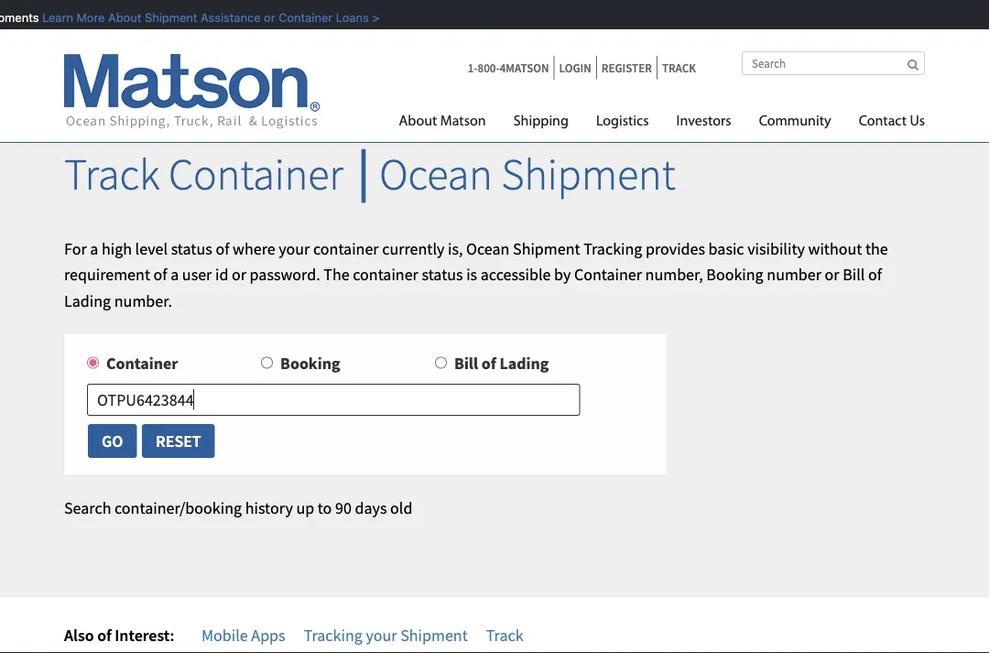 Task type: describe. For each thing, give the bounding box(es) containing it.
more
[[73, 11, 101, 24]]

also
[[64, 626, 94, 646]]

by
[[554, 264, 571, 285]]

community link
[[746, 105, 846, 143]]

tracking your shipment link
[[304, 626, 468, 646]]

about matson
[[399, 115, 486, 129]]

track for the bottom track link
[[486, 626, 524, 646]]

logistics link
[[583, 105, 663, 143]]

0 vertical spatial status
[[171, 238, 212, 259]]

is
[[467, 264, 478, 285]]

1-
[[468, 60, 478, 75]]

for
[[64, 238, 87, 259]]

basic
[[709, 238, 745, 259]]

contact us link
[[846, 105, 926, 143]]

history
[[245, 498, 293, 518]]

search
[[64, 498, 111, 518]]

800-
[[478, 60, 500, 75]]

login link
[[554, 56, 596, 79]]

search image
[[908, 59, 919, 71]]

90
[[335, 498, 352, 518]]

up
[[296, 498, 315, 518]]

also of interest:
[[64, 626, 175, 646]]

top menu navigation
[[399, 105, 926, 143]]

visibility
[[748, 238, 805, 259]]

>
[[368, 11, 376, 24]]

investors link
[[663, 105, 746, 143]]

logistics
[[597, 115, 649, 129]]

the
[[866, 238, 889, 259]]

shipping
[[514, 115, 569, 129]]

contact us
[[859, 115, 926, 129]]

1 vertical spatial status
[[422, 264, 463, 285]]

about matson link
[[399, 105, 500, 143]]

loans
[[332, 11, 365, 24]]

1 horizontal spatial track link
[[657, 56, 697, 79]]

days
[[355, 498, 387, 518]]

mobile
[[202, 626, 248, 646]]

requirement
[[64, 264, 150, 285]]

learn more about shipment assistance or container loans > link
[[38, 11, 376, 24]]

0 horizontal spatial about
[[104, 11, 138, 24]]

1-800-4matson link
[[468, 56, 554, 79]]

is,
[[448, 238, 463, 259]]

learn more about shipment assistance or container loans >
[[38, 11, 376, 24]]

where
[[233, 238, 276, 259]]

mobile apps link
[[202, 626, 286, 646]]

number,
[[646, 264, 704, 285]]

about inside "about matson" link
[[399, 115, 438, 129]]

1 vertical spatial lading
[[500, 353, 549, 374]]

container inside for a high level status of where your container currently is, ocean shipment tracking provides basic visibility without the requirement of a user id or password. the container status is accessible by container number, booking number or bill of lading number.
[[575, 264, 642, 285]]

tracking inside for a high level status of where your container currently is, ocean shipment tracking provides basic visibility without the requirement of a user id or password. the container status is accessible by container number, booking number or bill of lading number.
[[584, 238, 643, 259]]

│ocean
[[352, 147, 493, 202]]

investors
[[677, 115, 732, 129]]

Container radio
[[87, 357, 99, 369]]

shipment inside for a high level status of where your container currently is, ocean shipment tracking provides basic visibility without the requirement of a user id or password. the container status is accessible by container number, booking number or bill of lading number.
[[513, 238, 581, 259]]

assistance
[[197, 11, 257, 24]]

the
[[324, 264, 350, 285]]

old
[[390, 498, 413, 518]]



Task type: locate. For each thing, give the bounding box(es) containing it.
1 horizontal spatial track
[[486, 626, 524, 646]]

register link
[[596, 56, 657, 79]]

shipping link
[[500, 105, 583, 143]]

level
[[135, 238, 168, 259]]

0 vertical spatial track link
[[657, 56, 697, 79]]

booking
[[707, 264, 764, 285], [280, 353, 341, 374]]

of
[[216, 238, 229, 259], [154, 264, 167, 285], [869, 264, 883, 285], [482, 353, 497, 374], [97, 626, 112, 646]]

0 horizontal spatial track
[[64, 147, 160, 202]]

container right by
[[575, 264, 642, 285]]

number
[[767, 264, 822, 285]]

track for right track link
[[663, 60, 697, 75]]

1 vertical spatial track
[[64, 147, 160, 202]]

community
[[759, 115, 832, 129]]

2 vertical spatial track
[[486, 626, 524, 646]]

1 vertical spatial a
[[171, 264, 179, 285]]

0 vertical spatial about
[[104, 11, 138, 24]]

apps
[[251, 626, 286, 646]]

1 vertical spatial container
[[353, 264, 419, 285]]

0 vertical spatial a
[[90, 238, 98, 259]]

provides
[[646, 238, 706, 259]]

0 horizontal spatial booking
[[280, 353, 341, 374]]

1 vertical spatial about
[[399, 115, 438, 129]]

1 horizontal spatial tracking
[[584, 238, 643, 259]]

0 vertical spatial lading
[[64, 291, 111, 312]]

container
[[313, 238, 379, 259], [353, 264, 419, 285]]

number.
[[114, 291, 172, 312]]

or right id
[[232, 264, 247, 285]]

bill of lading
[[455, 353, 549, 374]]

0 horizontal spatial a
[[90, 238, 98, 259]]

user
[[182, 264, 212, 285]]

1 horizontal spatial lading
[[500, 353, 549, 374]]

tracking right "apps"
[[304, 626, 363, 646]]

4matson
[[500, 60, 549, 75]]

2 horizontal spatial track
[[663, 60, 697, 75]]

2 horizontal spatial or
[[825, 264, 840, 285]]

lading
[[64, 291, 111, 312], [500, 353, 549, 374]]

0 vertical spatial your
[[279, 238, 310, 259]]

1 horizontal spatial or
[[260, 11, 272, 24]]

Search search field
[[742, 51, 926, 75]]

your
[[279, 238, 310, 259], [366, 626, 397, 646]]

status
[[171, 238, 212, 259], [422, 264, 463, 285]]

or down without
[[825, 264, 840, 285]]

lading inside for a high level status of where your container currently is, ocean shipment tracking provides basic visibility without the requirement of a user id or password. the container status is accessible by container number, booking number or bill of lading number.
[[64, 291, 111, 312]]

booking right booking radio
[[280, 353, 341, 374]]

blue matson logo with ocean, shipping, truck, rail and logistics written beneath it. image
[[64, 54, 321, 129]]

0 horizontal spatial or
[[232, 264, 247, 285]]

bill right bill of lading radio
[[455, 353, 479, 374]]

1 vertical spatial tracking
[[304, 626, 363, 646]]

or
[[260, 11, 272, 24], [232, 264, 247, 285], [825, 264, 840, 285]]

None search field
[[742, 51, 926, 75]]

track for track container │ocean shipment
[[64, 147, 160, 202]]

1 vertical spatial booking
[[280, 353, 341, 374]]

contact
[[859, 115, 907, 129]]

track link
[[657, 56, 697, 79], [486, 626, 524, 646]]

0 horizontal spatial your
[[279, 238, 310, 259]]

search container/booking history up to 90 days old
[[64, 498, 413, 518]]

1 horizontal spatial your
[[366, 626, 397, 646]]

or right assistance
[[260, 11, 272, 24]]

tracking
[[584, 238, 643, 259], [304, 626, 363, 646]]

container
[[275, 11, 329, 24], [169, 147, 343, 202], [575, 264, 642, 285], [106, 353, 178, 374]]

0 vertical spatial container
[[313, 238, 379, 259]]

0 horizontal spatial lading
[[64, 291, 111, 312]]

id
[[215, 264, 229, 285]]

matson
[[441, 115, 486, 129]]

container left loans
[[275, 11, 329, 24]]

None button
[[87, 423, 138, 459], [141, 423, 216, 459], [87, 423, 138, 459], [141, 423, 216, 459]]

Bill of Lading radio
[[435, 357, 447, 369]]

1 horizontal spatial bill
[[843, 264, 866, 285]]

about
[[104, 11, 138, 24], [399, 115, 438, 129]]

currently
[[382, 238, 445, 259]]

login
[[560, 60, 592, 75]]

learn
[[38, 11, 69, 24]]

container down currently at the left of the page
[[353, 264, 419, 285]]

your inside for a high level status of where your container currently is, ocean shipment tracking provides basic visibility without the requirement of a user id or password. the container status is accessible by container number, booking number or bill of lading number.
[[279, 238, 310, 259]]

1 vertical spatial bill
[[455, 353, 479, 374]]

0 horizontal spatial bill
[[455, 353, 479, 374]]

bill inside for a high level status of where your container currently is, ocean shipment tracking provides basic visibility without the requirement of a user id or password. the container status is accessible by container number, booking number or bill of lading number.
[[843, 264, 866, 285]]

1 horizontal spatial a
[[171, 264, 179, 285]]

interest:
[[115, 626, 175, 646]]

tracking left provides
[[584, 238, 643, 259]]

shipment
[[141, 11, 194, 24], [502, 147, 676, 202], [513, 238, 581, 259], [401, 626, 468, 646]]

booking down basic
[[707, 264, 764, 285]]

0 horizontal spatial track link
[[486, 626, 524, 646]]

of up id
[[216, 238, 229, 259]]

1 vertical spatial track link
[[486, 626, 524, 646]]

status down the is,
[[422, 264, 463, 285]]

register
[[602, 60, 652, 75]]

0 vertical spatial track
[[663, 60, 697, 75]]

1 horizontal spatial status
[[422, 264, 463, 285]]

about left the matson
[[399, 115, 438, 129]]

bill
[[843, 264, 866, 285], [455, 353, 479, 374]]

of right also
[[97, 626, 112, 646]]

a
[[90, 238, 98, 259], [171, 264, 179, 285]]

of right bill of lading radio
[[482, 353, 497, 374]]

1-800-4matson
[[468, 60, 549, 75]]

Enter Container # text field
[[87, 384, 581, 416]]

a left user
[[171, 264, 179, 285]]

mobile apps
[[202, 626, 286, 646]]

booking inside for a high level status of where your container currently is, ocean shipment tracking provides basic visibility without the requirement of a user id or password. the container status is accessible by container number, booking number or bill of lading number.
[[707, 264, 764, 285]]

accessible
[[481, 264, 551, 285]]

to
[[318, 498, 332, 518]]

high
[[102, 238, 132, 259]]

about right 'more'
[[104, 11, 138, 24]]

of down level
[[154, 264, 167, 285]]

for a high level status of where your container currently is, ocean shipment tracking provides basic visibility without the requirement of a user id or password. the container status is accessible by container number, booking number or bill of lading number.
[[64, 238, 889, 312]]

of down the
[[869, 264, 883, 285]]

container right container option
[[106, 353, 178, 374]]

1 vertical spatial your
[[366, 626, 397, 646]]

track
[[663, 60, 697, 75], [64, 147, 160, 202], [486, 626, 524, 646]]

0 vertical spatial tracking
[[584, 238, 643, 259]]

container up the the
[[313, 238, 379, 259]]

lading right bill of lading radio
[[500, 353, 549, 374]]

0 vertical spatial booking
[[707, 264, 764, 285]]

status up user
[[171, 238, 212, 259]]

lading down requirement
[[64, 291, 111, 312]]

Booking radio
[[261, 357, 273, 369]]

container/booking
[[115, 498, 242, 518]]

password.
[[250, 264, 320, 285]]

1 horizontal spatial booking
[[707, 264, 764, 285]]

a right for
[[90, 238, 98, 259]]

ocean
[[467, 238, 510, 259]]

0 horizontal spatial status
[[171, 238, 212, 259]]

us
[[910, 115, 926, 129]]

tracking your shipment
[[304, 626, 468, 646]]

0 vertical spatial bill
[[843, 264, 866, 285]]

bill down without
[[843, 264, 866, 285]]

1 horizontal spatial about
[[399, 115, 438, 129]]

without
[[809, 238, 863, 259]]

container up the where
[[169, 147, 343, 202]]

track container │ocean shipment
[[64, 147, 676, 202]]

0 horizontal spatial tracking
[[304, 626, 363, 646]]



Task type: vqa. For each thing, say whether or not it's contained in the screenshot.
"Track" to the middle
yes



